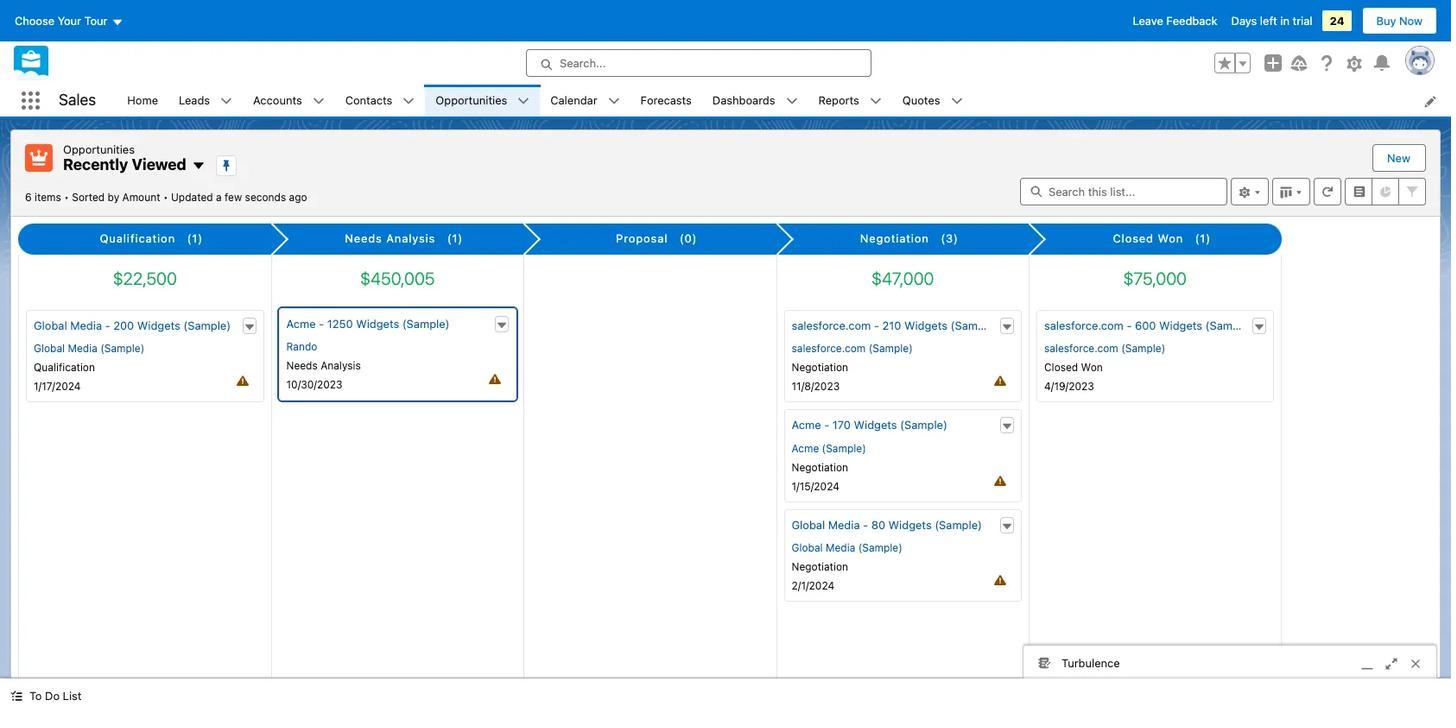 Task type: describe. For each thing, give the bounding box(es) containing it.
(0)
[[680, 232, 698, 246]]

turbulence
[[1062, 656, 1120, 670]]

sales
[[59, 91, 96, 109]]

needs inside rando needs analysis 10/30/2023
[[286, 360, 318, 373]]

buy
[[1377, 14, 1397, 28]]

200
[[113, 319, 134, 333]]

opportunities link
[[425, 85, 518, 117]]

do
[[45, 690, 60, 703]]

widgets for acme - 1250 widgets (sample)
[[356, 317, 399, 331]]

text default image for global media - 80 widgets (sample) link
[[1001, 521, 1014, 533]]

contacts link
[[335, 85, 403, 117]]

recently viewed status
[[25, 191, 171, 203]]

recently viewed
[[63, 156, 186, 174]]

1250
[[327, 317, 353, 331]]

salesforce.com (sample) closed won 4/19/2023
[[1045, 342, 1166, 393]]

acme (sample) negotiation 1/15/2024
[[792, 442, 866, 493]]

in
[[1281, 14, 1290, 28]]

acme - 1250 widgets (sample)
[[286, 317, 450, 331]]

negotiation inside "acme (sample) negotiation 1/15/2024"
[[792, 461, 849, 474]]

tour
[[84, 14, 108, 28]]

1 vertical spatial opportunities
[[63, 143, 135, 156]]

list
[[63, 690, 82, 703]]

opportunities inside 'list item'
[[436, 93, 507, 107]]

acme for acme - 170 widgets (sample)
[[792, 418, 821, 432]]

(1) for $450,005
[[447, 232, 463, 246]]

widgets for acme - 170 widgets (sample)
[[854, 418, 897, 432]]

new button
[[1374, 145, 1425, 171]]

choose your tour button
[[14, 7, 124, 35]]

calendar
[[551, 93, 598, 107]]

- for salesforce.com - 210 widgets (sample)
[[874, 319, 880, 333]]

0 vertical spatial won
[[1158, 232, 1184, 246]]

global media - 80 widgets (sample)
[[792, 518, 982, 532]]

global for global media (sample) qualification 1/17/2024
[[34, 342, 65, 355]]

proposal
[[616, 232, 668, 246]]

(sample) inside global media (sample) negotiation 2/1/2024
[[859, 542, 903, 555]]

text default image for accounts link
[[313, 95, 325, 107]]

choose your tour
[[15, 14, 108, 28]]

quotes link
[[892, 85, 951, 117]]

calendar link
[[540, 85, 608, 117]]

search... button
[[526, 49, 872, 77]]

calendar list item
[[540, 85, 630, 117]]

global for global media - 80 widgets (sample)
[[792, 518, 825, 532]]

search...
[[560, 56, 606, 70]]

(sample) inside "link"
[[184, 319, 231, 333]]

(sample) right 170
[[900, 418, 948, 432]]

text default image for salesforce.com - 600 widgets (sample) link
[[1253, 321, 1265, 333]]

list containing home
[[117, 85, 1452, 117]]

(sample) inside salesforce.com (sample) closed won 4/19/2023
[[1122, 342, 1166, 355]]

$22,500
[[113, 269, 177, 288]]

global media - 80 widgets (sample) link
[[792, 517, 982, 534]]

acme inside "acme (sample) negotiation 1/15/2024"
[[792, 442, 819, 455]]

global media (sample) link for 80
[[792, 541, 903, 557]]

text default image for acme - 1250 widgets (sample) link
[[496, 319, 508, 331]]

salesforce.com for negotiation
[[792, 342, 866, 355]]

(1) for $75,000
[[1195, 232, 1211, 246]]

$47,000
[[872, 269, 935, 288]]

600
[[1135, 319, 1157, 333]]

1 • from the left
[[64, 191, 69, 203]]

global for global media (sample) negotiation 2/1/2024
[[792, 542, 823, 555]]

now
[[1400, 14, 1423, 28]]

- left 80
[[863, 518, 869, 532]]

home link
[[117, 85, 169, 117]]

media for 200
[[70, 319, 102, 333]]

salesforce.com - 600 widgets (sample) link
[[1045, 318, 1253, 335]]

global media - 200 widgets (sample) link
[[34, 318, 231, 335]]

text default image for "reports" link
[[870, 95, 882, 107]]

accounts list item
[[243, 85, 335, 117]]

to do list
[[29, 690, 82, 703]]

11/8/2023
[[792, 380, 840, 393]]

salesforce.com (sample) link for 600
[[1045, 342, 1166, 357]]

buy now
[[1377, 14, 1423, 28]]

1 horizontal spatial closed
[[1113, 232, 1154, 246]]

new
[[1388, 151, 1411, 165]]

leave feedback link
[[1133, 14, 1218, 28]]

days
[[1232, 14, 1257, 28]]

widgets inside "link"
[[137, 319, 180, 333]]

recently
[[63, 156, 128, 174]]

salesforce.com - 210 widgets (sample)
[[792, 319, 998, 333]]

rando needs analysis 10/30/2023
[[286, 341, 361, 392]]

Search Recently Viewed list view. search field
[[1020, 178, 1228, 205]]

(sample) inside 'link'
[[951, 319, 998, 333]]

(sample) down $450,005 at the top left
[[402, 317, 450, 331]]

- for salesforce.com - 600 widgets (sample)
[[1127, 319, 1132, 333]]

salesforce.com for 600
[[1045, 319, 1124, 333]]

seconds
[[245, 191, 286, 203]]

media for negotiation
[[826, 542, 856, 555]]

items
[[35, 191, 61, 203]]

forecasts link
[[630, 85, 702, 117]]

viewed
[[132, 156, 186, 174]]

(sample) right 80
[[935, 518, 982, 532]]

rando link
[[286, 340, 317, 355]]

ago
[[289, 191, 307, 203]]

media for qualification
[[68, 342, 97, 355]]

updated
[[171, 191, 213, 203]]

170
[[833, 418, 851, 432]]

widgets right 80
[[889, 518, 932, 532]]

won inside salesforce.com (sample) closed won 4/19/2023
[[1081, 361, 1103, 374]]

negotiation up $47,000
[[860, 232, 930, 246]]

4/19/2023
[[1045, 380, 1095, 393]]

reports list item
[[808, 85, 892, 117]]

- inside "link"
[[105, 319, 110, 333]]

$450,005
[[360, 269, 435, 288]]

buy now button
[[1362, 7, 1438, 35]]

text default image for opportunities link
[[518, 95, 530, 107]]



Task type: vqa. For each thing, say whether or not it's contained in the screenshot.
Overdue
no



Task type: locate. For each thing, give the bounding box(es) containing it.
global for global media - 200 widgets (sample)
[[34, 319, 67, 333]]

10/30/2023
[[286, 379, 343, 392]]

negotiation up 1/15/2024
[[792, 461, 849, 474]]

qualification up $22,500
[[100, 232, 175, 246]]

• right amount
[[163, 191, 168, 203]]

analysis
[[386, 232, 436, 246], [321, 360, 361, 373]]

0 horizontal spatial qualification
[[34, 361, 95, 374]]

210
[[883, 319, 902, 333]]

- left 600
[[1127, 319, 1132, 333]]

(sample) inside salesforce.com (sample) negotiation 11/8/2023
[[869, 342, 913, 355]]

1 horizontal spatial analysis
[[386, 232, 436, 246]]

$75,000
[[1124, 269, 1187, 288]]

analysis up $450,005 at the top left
[[386, 232, 436, 246]]

acme up rando at the left of the page
[[286, 317, 316, 331]]

text default image for salesforce.com - 210 widgets (sample) 'link'
[[1001, 321, 1014, 333]]

salesforce.com (sample) link for 210
[[792, 342, 913, 357]]

2 • from the left
[[163, 191, 168, 203]]

salesforce.com - 600 widgets (sample)
[[1045, 319, 1253, 333]]

leads
[[179, 93, 210, 107]]

global media (sample) negotiation 2/1/2024
[[792, 542, 903, 593]]

text default image
[[313, 95, 325, 107], [518, 95, 530, 107], [608, 95, 620, 107], [870, 95, 882, 107], [1001, 321, 1014, 333], [1001, 421, 1014, 433], [1001, 521, 1014, 533]]

1 (1) from the left
[[187, 232, 203, 246]]

(1) right needs analysis in the top left of the page
[[447, 232, 463, 246]]

0 horizontal spatial closed
[[1045, 361, 1079, 374]]

amount
[[122, 191, 160, 203]]

- left 210
[[874, 319, 880, 333]]

text default image inside leads "list item"
[[220, 95, 233, 107]]

reports
[[819, 93, 860, 107]]

dashboards link
[[702, 85, 786, 117]]

salesforce.com
[[792, 319, 871, 333], [1045, 319, 1124, 333], [792, 342, 866, 355], [1045, 342, 1119, 355]]

global up 2/1/2024
[[792, 542, 823, 555]]

won
[[1158, 232, 1184, 246], [1081, 361, 1103, 374]]

salesforce.com for 210
[[792, 319, 871, 333]]

(sample) right 210
[[951, 319, 998, 333]]

(1) down updated
[[187, 232, 203, 246]]

text default image inside to do list button
[[10, 691, 22, 703]]

text default image for quotes link
[[951, 95, 963, 107]]

1 horizontal spatial salesforce.com (sample) link
[[1045, 342, 1166, 357]]

widgets right 1250
[[356, 317, 399, 331]]

0 vertical spatial needs
[[345, 232, 383, 246]]

• right "items"
[[64, 191, 69, 203]]

to do list button
[[0, 679, 92, 714]]

salesforce.com up 4/19/2023
[[1045, 342, 1119, 355]]

contacts list item
[[335, 85, 425, 117]]

leads list item
[[169, 85, 243, 117]]

choose
[[15, 14, 55, 28]]

global inside global media (sample) negotiation 2/1/2024
[[792, 542, 823, 555]]

1 horizontal spatial opportunities
[[436, 93, 507, 107]]

widgets right 600
[[1160, 319, 1203, 333]]

contacts
[[345, 93, 393, 107]]

text default image inside accounts list item
[[313, 95, 325, 107]]

global media (sample) link down 200
[[34, 342, 145, 357]]

- for acme - 170 widgets (sample)
[[824, 418, 830, 432]]

global
[[34, 319, 67, 333], [34, 342, 65, 355], [792, 518, 825, 532], [792, 542, 823, 555]]

quotes list item
[[892, 85, 973, 117]]

1 vertical spatial closed
[[1045, 361, 1079, 374]]

text default image
[[220, 95, 233, 107], [403, 95, 415, 107], [786, 95, 798, 107], [951, 95, 963, 107], [192, 159, 205, 173], [496, 319, 508, 331], [243, 321, 255, 333], [1253, 321, 1265, 333], [10, 691, 22, 703]]

acme (sample) link
[[792, 441, 866, 457]]

(sample) down salesforce.com - 600 widgets (sample) link
[[1122, 342, 1166, 355]]

- left 200
[[105, 319, 110, 333]]

acme for acme - 1250 widgets (sample)
[[286, 317, 316, 331]]

salesforce.com up salesforce.com (sample) negotiation 11/8/2023
[[792, 319, 871, 333]]

leads link
[[169, 85, 220, 117]]

won up 4/19/2023
[[1081, 361, 1103, 374]]

salesforce.com up 11/8/2023
[[792, 342, 866, 355]]

- inside 'link'
[[874, 319, 880, 333]]

needs up $450,005 at the top left
[[345, 232, 383, 246]]

(sample) down 80
[[859, 542, 903, 555]]

accounts
[[253, 93, 302, 107]]

media up 1/17/2024
[[68, 342, 97, 355]]

salesforce.com inside salesforce.com (sample) negotiation 11/8/2023
[[792, 342, 866, 355]]

acme up 1/15/2024
[[792, 442, 819, 455]]

opportunities list item
[[425, 85, 540, 117]]

text default image inside calendar list item
[[608, 95, 620, 107]]

global media (sample) qualification 1/17/2024
[[34, 342, 145, 393]]

1 vertical spatial qualification
[[34, 361, 95, 374]]

to
[[29, 690, 42, 703]]

1 horizontal spatial won
[[1158, 232, 1184, 246]]

24
[[1330, 14, 1345, 28]]

6 items • sorted by amount • updated a few seconds ago
[[25, 191, 307, 203]]

global inside global media (sample) qualification 1/17/2024
[[34, 342, 65, 355]]

text default image inside quotes list item
[[951, 95, 963, 107]]

global inside "link"
[[34, 319, 67, 333]]

1 vertical spatial global media (sample) link
[[792, 541, 903, 557]]

widgets right 210
[[905, 319, 948, 333]]

media left 200
[[70, 319, 102, 333]]

global down 1/15/2024
[[792, 518, 825, 532]]

0 vertical spatial closed
[[1113, 232, 1154, 246]]

3 (1) from the left
[[1195, 232, 1211, 246]]

analysis inside rando needs analysis 10/30/2023
[[321, 360, 361, 373]]

0 horizontal spatial global media (sample) link
[[34, 342, 145, 357]]

salesforce.com (sample) link down 600
[[1045, 342, 1166, 357]]

widgets for salesforce.com - 210 widgets (sample)
[[905, 319, 948, 333]]

negotiation up 11/8/2023
[[792, 361, 849, 374]]

1 vertical spatial analysis
[[321, 360, 361, 373]]

closed up '$75,000'
[[1113, 232, 1154, 246]]

qualification
[[100, 232, 175, 246], [34, 361, 95, 374]]

2 (1) from the left
[[447, 232, 463, 246]]

needs
[[345, 232, 383, 246], [286, 360, 318, 373]]

list
[[117, 85, 1452, 117]]

2 vertical spatial acme
[[792, 442, 819, 455]]

(sample) down 200
[[100, 342, 145, 355]]

acme - 1250 widgets (sample) link
[[286, 316, 450, 333]]

0 vertical spatial acme
[[286, 317, 316, 331]]

media for 80
[[828, 518, 860, 532]]

media inside "link"
[[70, 319, 102, 333]]

widgets right 200
[[137, 319, 180, 333]]

acme - 170 widgets (sample) link
[[792, 418, 948, 434]]

2/1/2024
[[792, 580, 835, 593]]

(sample) inside global media (sample) qualification 1/17/2024
[[100, 342, 145, 355]]

salesforce.com inside salesforce.com (sample) closed won 4/19/2023
[[1045, 342, 1119, 355]]

text default image for calendar link
[[608, 95, 620, 107]]

sorted
[[72, 191, 105, 203]]

- for acme - 1250 widgets (sample)
[[319, 317, 324, 331]]

days left in trial
[[1232, 14, 1313, 28]]

negotiation inside global media (sample) negotiation 2/1/2024
[[792, 561, 849, 574]]

salesforce.com - 210 widgets (sample) link
[[792, 318, 998, 335]]

1/17/2024
[[34, 380, 81, 393]]

0 horizontal spatial (1)
[[187, 232, 203, 246]]

reports link
[[808, 85, 870, 117]]

0 vertical spatial opportunities
[[436, 93, 507, 107]]

0 horizontal spatial needs
[[286, 360, 318, 373]]

left
[[1261, 14, 1278, 28]]

1 vertical spatial acme
[[792, 418, 821, 432]]

widgets
[[356, 317, 399, 331], [137, 319, 180, 333], [905, 319, 948, 333], [1160, 319, 1203, 333], [854, 418, 897, 432], [889, 518, 932, 532]]

text default image inside reports list item
[[870, 95, 882, 107]]

2 horizontal spatial (1)
[[1195, 232, 1211, 246]]

analysis up '10/30/2023' at the left bottom of the page
[[321, 360, 361, 373]]

widgets right 170
[[854, 418, 897, 432]]

salesforce.com (sample) negotiation 11/8/2023
[[792, 342, 913, 393]]

text default image for dashboards link
[[786, 95, 798, 107]]

text default image for global media - 200 widgets (sample) "link"
[[243, 321, 255, 333]]

feedback
[[1167, 14, 1218, 28]]

salesforce.com for closed
[[1045, 342, 1119, 355]]

a
[[216, 191, 222, 203]]

80
[[872, 518, 886, 532]]

1 vertical spatial won
[[1081, 361, 1103, 374]]

trial
[[1293, 14, 1313, 28]]

global up 1/17/2024
[[34, 342, 65, 355]]

recently viewed|opportunities|list view element
[[10, 130, 1441, 679]]

media inside global media (sample) qualification 1/17/2024
[[68, 342, 97, 355]]

6
[[25, 191, 32, 203]]

(1) right closed won
[[1195, 232, 1211, 246]]

won up '$75,000'
[[1158, 232, 1184, 246]]

global media - 200 widgets (sample)
[[34, 319, 231, 333]]

opportunities
[[436, 93, 507, 107], [63, 143, 135, 156]]

acme - 170 widgets (sample)
[[792, 418, 948, 432]]

opportunities image
[[25, 144, 53, 172]]

needs down rando link
[[286, 360, 318, 373]]

leave
[[1133, 14, 1164, 28]]

1 horizontal spatial •
[[163, 191, 168, 203]]

salesforce.com (sample) link down 210
[[792, 342, 913, 357]]

- left 1250
[[319, 317, 324, 331]]

text default image for acme - 170 widgets (sample) link
[[1001, 421, 1014, 433]]

text default image for contacts link at the top left
[[403, 95, 415, 107]]

salesforce.com inside 'link'
[[792, 319, 871, 333]]

text default image inside contacts 'list item'
[[403, 95, 415, 107]]

leave feedback
[[1133, 14, 1218, 28]]

1/15/2024
[[792, 480, 840, 493]]

media up 2/1/2024
[[826, 542, 856, 555]]

qualification up 1/17/2024
[[34, 361, 95, 374]]

home
[[127, 93, 158, 107]]

0 horizontal spatial opportunities
[[63, 143, 135, 156]]

1 horizontal spatial qualification
[[100, 232, 175, 246]]

global media (sample) link down 80
[[792, 541, 903, 557]]

closed up 4/19/2023
[[1045, 361, 1079, 374]]

(sample) right 600
[[1206, 319, 1253, 333]]

0 vertical spatial global media (sample) link
[[34, 342, 145, 357]]

0 vertical spatial qualification
[[100, 232, 175, 246]]

acme
[[286, 317, 316, 331], [792, 418, 821, 432], [792, 442, 819, 455]]

1 salesforce.com (sample) link from the left
[[792, 342, 913, 357]]

(sample) inside "acme (sample) negotiation 1/15/2024"
[[822, 442, 866, 455]]

1 horizontal spatial needs
[[345, 232, 383, 246]]

media left 80
[[828, 518, 860, 532]]

widgets for salesforce.com - 600 widgets (sample)
[[1160, 319, 1203, 333]]

1 horizontal spatial global media (sample) link
[[792, 541, 903, 557]]

(1)
[[187, 232, 203, 246], [447, 232, 463, 246], [1195, 232, 1211, 246]]

-
[[319, 317, 324, 331], [105, 319, 110, 333], [874, 319, 880, 333], [1127, 319, 1132, 333], [824, 418, 830, 432], [863, 518, 869, 532]]

0 horizontal spatial won
[[1081, 361, 1103, 374]]

2 salesforce.com (sample) link from the left
[[1045, 342, 1166, 357]]

negotiation up 2/1/2024
[[792, 561, 849, 574]]

your
[[58, 14, 81, 28]]

0 horizontal spatial salesforce.com (sample) link
[[792, 342, 913, 357]]

forecasts
[[641, 93, 692, 107]]

None search field
[[1020, 178, 1228, 205]]

needs analysis
[[345, 232, 436, 246]]

global media (sample) link for 200
[[34, 342, 145, 357]]

closed inside salesforce.com (sample) closed won 4/19/2023
[[1045, 361, 1079, 374]]

(1) for $22,500
[[187, 232, 203, 246]]

1 horizontal spatial (1)
[[447, 232, 463, 246]]

quotes
[[903, 93, 941, 107]]

(sample) right 200
[[184, 319, 231, 333]]

closed
[[1113, 232, 1154, 246], [1045, 361, 1079, 374]]

0 horizontal spatial analysis
[[321, 360, 361, 373]]

negotiation inside salesforce.com (sample) negotiation 11/8/2023
[[792, 361, 849, 374]]

salesforce.com up salesforce.com (sample) closed won 4/19/2023
[[1045, 319, 1124, 333]]

text default image for leads link
[[220, 95, 233, 107]]

dashboards list item
[[702, 85, 808, 117]]

(sample)
[[402, 317, 450, 331], [184, 319, 231, 333], [951, 319, 998, 333], [1206, 319, 1253, 333], [100, 342, 145, 355], [869, 342, 913, 355], [1122, 342, 1166, 355], [900, 418, 948, 432], [822, 442, 866, 455], [935, 518, 982, 532], [859, 542, 903, 555]]

qualification inside global media (sample) qualification 1/17/2024
[[34, 361, 95, 374]]

0 horizontal spatial •
[[64, 191, 69, 203]]

text default image inside opportunities 'list item'
[[518, 95, 530, 107]]

(sample) down 170
[[822, 442, 866, 455]]

0 vertical spatial analysis
[[386, 232, 436, 246]]

by
[[108, 191, 119, 203]]

closed won
[[1113, 232, 1184, 246]]

few
[[225, 191, 242, 203]]

text default image inside the dashboards list item
[[786, 95, 798, 107]]

group
[[1215, 53, 1251, 73]]

acme up acme (sample) 'link'
[[792, 418, 821, 432]]

- left 170
[[824, 418, 830, 432]]

global up global media (sample) qualification 1/17/2024
[[34, 319, 67, 333]]

widgets inside 'link'
[[905, 319, 948, 333]]

(3)
[[941, 232, 959, 246]]

rando
[[286, 341, 317, 354]]

media inside global media (sample) negotiation 2/1/2024
[[826, 542, 856, 555]]

(sample) down salesforce.com - 210 widgets (sample) 'link'
[[869, 342, 913, 355]]

1 vertical spatial needs
[[286, 360, 318, 373]]

negotiation
[[860, 232, 930, 246], [792, 361, 849, 374], [792, 461, 849, 474], [792, 561, 849, 574]]



